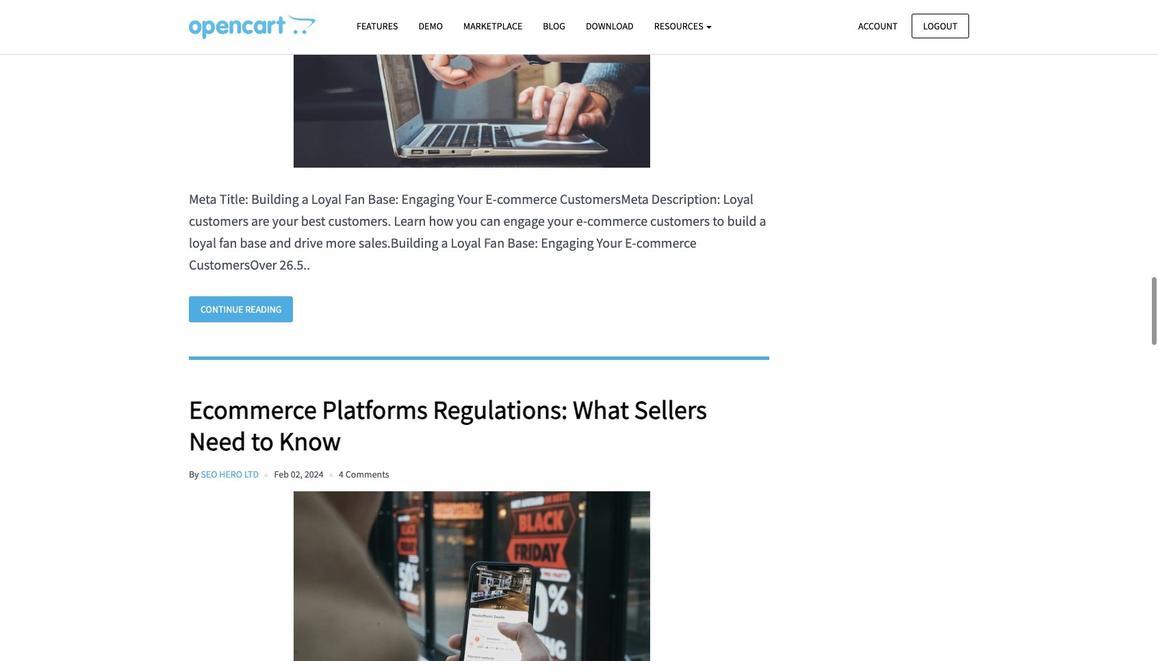 Task type: describe. For each thing, give the bounding box(es) containing it.
download link
[[576, 14, 644, 38]]

blog link
[[533, 14, 576, 38]]

description:
[[652, 190, 721, 208]]

continue
[[201, 303, 243, 316]]

feb 02, 2024
[[274, 468, 324, 481]]

0 horizontal spatial engaging
[[402, 190, 455, 208]]

1 horizontal spatial base:
[[507, 234, 538, 251]]

logout
[[923, 20, 958, 32]]

ecommerce
[[189, 394, 317, 426]]

1 vertical spatial engaging
[[541, 234, 594, 251]]

continue reading link
[[189, 297, 293, 323]]

marketplace link
[[453, 14, 533, 38]]

customersover
[[189, 256, 277, 273]]

1 vertical spatial a
[[760, 212, 767, 229]]

continue reading
[[201, 303, 282, 316]]

by
[[189, 468, 199, 481]]

know
[[279, 425, 341, 457]]

what
[[573, 394, 629, 426]]

1 horizontal spatial a
[[441, 234, 448, 251]]

feb
[[274, 468, 289, 481]]

best
[[301, 212, 325, 229]]

ecommerce platforms regulations: what sellers need to know image
[[189, 492, 756, 661]]

2 horizontal spatial loyal
[[723, 190, 754, 208]]

2 your from the left
[[548, 212, 574, 229]]

resources
[[654, 20, 705, 32]]

2 customers from the left
[[650, 212, 710, 229]]

marketplace
[[463, 20, 523, 32]]

and
[[269, 234, 291, 251]]

1 your from the left
[[272, 212, 298, 229]]

are
[[251, 212, 270, 229]]

building
[[251, 190, 299, 208]]

demo
[[419, 20, 443, 32]]

ecommerce platforms regulations: what sellers need to know
[[189, 394, 707, 457]]

ltd
[[244, 468, 259, 481]]

demo link
[[408, 14, 453, 38]]

26.5..
[[280, 256, 310, 273]]

resources link
[[644, 14, 723, 38]]

1 horizontal spatial your
[[597, 234, 622, 251]]

download
[[586, 20, 634, 32]]

e-
[[576, 212, 588, 229]]

0 horizontal spatial loyal
[[311, 190, 342, 208]]

comments
[[346, 468, 389, 481]]

you
[[456, 212, 478, 229]]

0 vertical spatial base:
[[368, 190, 399, 208]]

0 vertical spatial your
[[457, 190, 483, 208]]

meta
[[189, 190, 217, 208]]

to inside ecommerce platforms regulations: what sellers need to know
[[251, 425, 274, 457]]

account link
[[847, 13, 910, 38]]

blog
[[543, 20, 565, 32]]

0 horizontal spatial a
[[302, 190, 309, 208]]

1 customers from the left
[[189, 212, 249, 229]]

title:
[[220, 190, 249, 208]]

platforms
[[322, 394, 428, 426]]

02,
[[291, 468, 303, 481]]

customersmeta
[[560, 190, 649, 208]]

1 horizontal spatial loyal
[[451, 234, 481, 251]]

to inside meta title: building a loyal fan base: engaging your e-commerce customersmeta description: loyal customers are your best customers. learn how you can engage your e-commerce customers to build a loyal fan base and drive more sales.building a loyal fan base: engaging your e-commerce customersover 26.5..
[[713, 212, 725, 229]]

logout link
[[912, 13, 969, 38]]



Task type: vqa. For each thing, say whether or not it's contained in the screenshot.
a to the bottom
yes



Task type: locate. For each thing, give the bounding box(es) containing it.
more
[[326, 234, 356, 251]]

build
[[727, 212, 757, 229]]

base: up customers. at the left top
[[368, 190, 399, 208]]

commerce up engage
[[497, 190, 557, 208]]

1 vertical spatial your
[[597, 234, 622, 251]]

2 horizontal spatial a
[[760, 212, 767, 229]]

0 vertical spatial engaging
[[402, 190, 455, 208]]

your
[[272, 212, 298, 229], [548, 212, 574, 229]]

0 horizontal spatial your
[[457, 190, 483, 208]]

0 vertical spatial a
[[302, 190, 309, 208]]

customers down description:
[[650, 212, 710, 229]]

your left e-
[[548, 212, 574, 229]]

drive
[[294, 234, 323, 251]]

by seo hero ltd
[[189, 468, 259, 481]]

1 horizontal spatial your
[[548, 212, 574, 229]]

to
[[713, 212, 725, 229], [251, 425, 274, 457]]

sellers
[[634, 394, 707, 426]]

commerce down customersmeta on the top of the page
[[587, 212, 648, 229]]

engaging down e-
[[541, 234, 594, 251]]

0 vertical spatial e-
[[486, 190, 497, 208]]

2 vertical spatial a
[[441, 234, 448, 251]]

engaging up how
[[402, 190, 455, 208]]

ecommerce platforms regulations: what sellers need to know link
[[189, 394, 769, 457]]

fan
[[219, 234, 237, 251]]

engage
[[504, 212, 545, 229]]

reading
[[245, 303, 282, 316]]

0 horizontal spatial e-
[[486, 190, 497, 208]]

loyal up build
[[723, 190, 754, 208]]

seo
[[201, 468, 217, 481]]

1 horizontal spatial e-
[[625, 234, 637, 251]]

1 vertical spatial commerce
[[587, 212, 648, 229]]

0 horizontal spatial fan
[[345, 190, 365, 208]]

e- down customersmeta on the top of the page
[[625, 234, 637, 251]]

4 comments
[[339, 468, 389, 481]]

building a loyal fan base: engaging your e-commerce customers image
[[189, 0, 756, 168]]

loyal
[[189, 234, 216, 251]]

a right build
[[760, 212, 767, 229]]

regulations:
[[433, 394, 568, 426]]

customers.
[[328, 212, 391, 229]]

your
[[457, 190, 483, 208], [597, 234, 622, 251]]

base: down engage
[[507, 234, 538, 251]]

1 horizontal spatial to
[[713, 212, 725, 229]]

can
[[480, 212, 501, 229]]

fan up customers. at the left top
[[345, 190, 365, 208]]

features link
[[346, 14, 408, 38]]

0 horizontal spatial to
[[251, 425, 274, 457]]

2 vertical spatial commerce
[[637, 234, 697, 251]]

0 vertical spatial commerce
[[497, 190, 557, 208]]

meta title: building a loyal fan base: engaging your e-commerce customersmeta description: loyal customers are your best customers. learn how you can engage your e-commerce customers to build a loyal fan base and drive more sales.building a loyal fan base: engaging your e-commerce customersover 26.5..
[[189, 190, 767, 273]]

base
[[240, 234, 267, 251]]

commerce
[[497, 190, 557, 208], [587, 212, 648, 229], [637, 234, 697, 251]]

1 vertical spatial to
[[251, 425, 274, 457]]

loyal
[[311, 190, 342, 208], [723, 190, 754, 208], [451, 234, 481, 251]]

seo hero ltd link
[[201, 468, 259, 481]]

opencart - blog image
[[189, 14, 316, 39]]

to left build
[[713, 212, 725, 229]]

customers
[[189, 212, 249, 229], [650, 212, 710, 229]]

commerce down description:
[[637, 234, 697, 251]]

0 vertical spatial to
[[713, 212, 725, 229]]

account
[[859, 20, 898, 32]]

your up and
[[272, 212, 298, 229]]

loyal down you
[[451, 234, 481, 251]]

hero
[[219, 468, 242, 481]]

1 vertical spatial base:
[[507, 234, 538, 251]]

your up you
[[457, 190, 483, 208]]

1 vertical spatial fan
[[484, 234, 505, 251]]

to up ltd
[[251, 425, 274, 457]]

1 horizontal spatial customers
[[650, 212, 710, 229]]

loyal up best
[[311, 190, 342, 208]]

0 vertical spatial fan
[[345, 190, 365, 208]]

e- up can
[[486, 190, 497, 208]]

need
[[189, 425, 246, 457]]

fan down can
[[484, 234, 505, 251]]

features
[[357, 20, 398, 32]]

4
[[339, 468, 344, 481]]

0 horizontal spatial your
[[272, 212, 298, 229]]

customers up the fan
[[189, 212, 249, 229]]

0 horizontal spatial base:
[[368, 190, 399, 208]]

learn
[[394, 212, 426, 229]]

engaging
[[402, 190, 455, 208], [541, 234, 594, 251]]

sales.building
[[359, 234, 438, 251]]

2024
[[305, 468, 324, 481]]

a up best
[[302, 190, 309, 208]]

0 horizontal spatial customers
[[189, 212, 249, 229]]

e-
[[486, 190, 497, 208], [625, 234, 637, 251]]

base:
[[368, 190, 399, 208], [507, 234, 538, 251]]

how
[[429, 212, 454, 229]]

1 horizontal spatial engaging
[[541, 234, 594, 251]]

1 horizontal spatial fan
[[484, 234, 505, 251]]

your down customersmeta on the top of the page
[[597, 234, 622, 251]]

fan
[[345, 190, 365, 208], [484, 234, 505, 251]]

a
[[302, 190, 309, 208], [760, 212, 767, 229], [441, 234, 448, 251]]

a down how
[[441, 234, 448, 251]]

1 vertical spatial e-
[[625, 234, 637, 251]]



